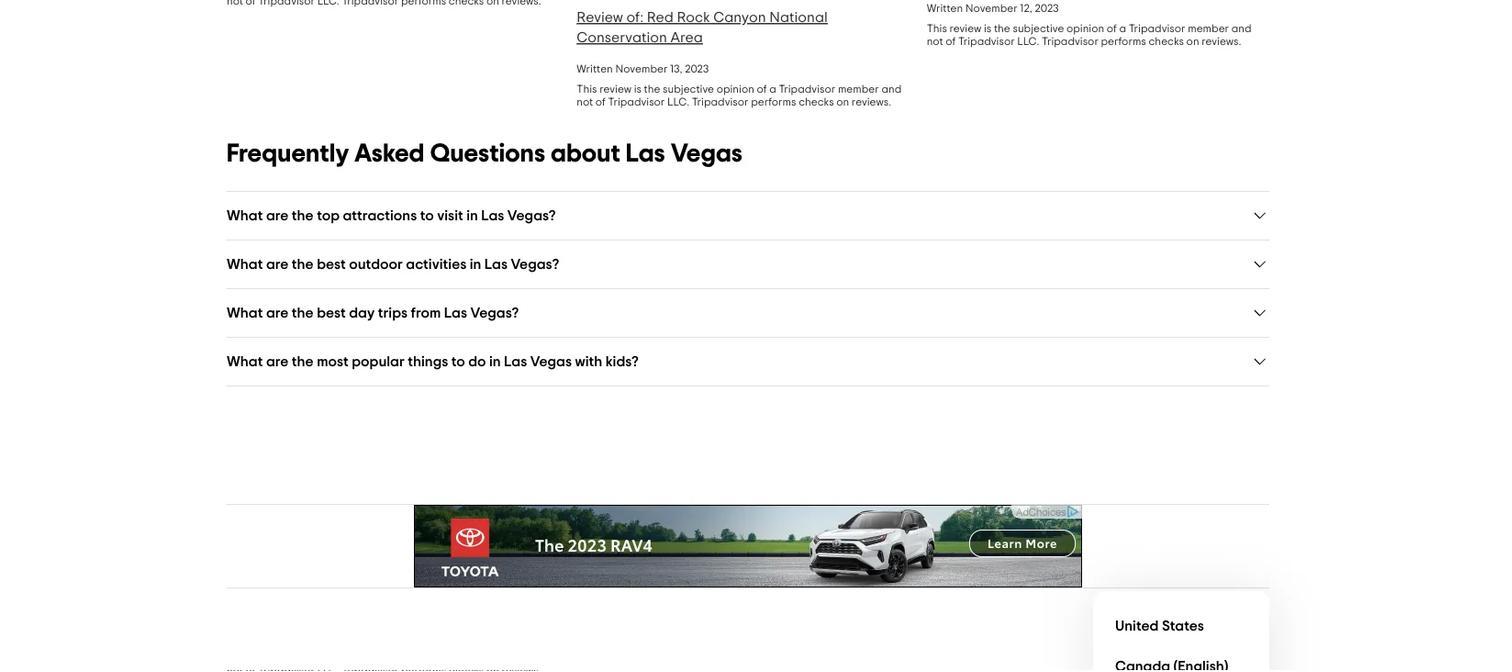 Task type: locate. For each thing, give the bounding box(es) containing it.
1 vertical spatial opinion
[[717, 84, 755, 95]]

with
[[575, 354, 603, 369]]

1 vertical spatial reviews.
[[852, 96, 892, 107]]

united states link
[[1108, 606, 1255, 646]]

1 horizontal spatial written
[[927, 3, 963, 14]]

opinion inside written november 12, 2023 this review is the subjective opinion of a tripadvisor member and not of tripadvisor llc. tripadvisor performs checks on reviews.
[[1067, 23, 1105, 34]]

2 best from the top
[[317, 305, 346, 320]]

llc.
[[1018, 36, 1040, 47], [668, 96, 690, 107]]

3 what from the top
[[227, 305, 263, 320]]

0 horizontal spatial subjective
[[663, 84, 714, 95]]

in right visit
[[467, 208, 478, 223]]

united states
[[1116, 619, 1205, 634]]

vegas left with
[[531, 354, 572, 369]]

not inside written november 13, 2023 this review is the subjective opinion of a tripadvisor member and not of tripadvisor llc. tripadvisor performs checks on reviews.
[[577, 96, 593, 107]]

0 horizontal spatial reviews.
[[852, 96, 892, 107]]

and
[[1232, 23, 1252, 34], [882, 84, 902, 95]]

november for 13,
[[616, 63, 668, 74]]

subjective inside written november 12, 2023 this review is the subjective opinion of a tripadvisor member and not of tripadvisor llc. tripadvisor performs checks on reviews.
[[1013, 23, 1065, 34]]

llc. for 12,
[[1018, 36, 1040, 47]]

best for outdoor
[[317, 257, 346, 271]]

a
[[1120, 23, 1127, 34], [770, 84, 777, 95]]

1 horizontal spatial not
[[927, 36, 944, 47]]

1 vertical spatial and
[[882, 84, 902, 95]]

member for written november 12, 2023 this review is the subjective opinion of a tripadvisor member and not of tripadvisor llc. tripadvisor performs checks on reviews.
[[1188, 23, 1230, 34]]

written november 12, 2023 this review is the subjective opinion of a tripadvisor member and not of tripadvisor llc. tripadvisor performs checks on reviews.
[[927, 3, 1252, 47]]

0 vertical spatial checks
[[1149, 36, 1184, 47]]

the for what are the best day trips from las vegas?
[[292, 305, 314, 320]]

0 vertical spatial and
[[1232, 23, 1252, 34]]

of
[[1107, 23, 1117, 34], [946, 36, 956, 47], [757, 84, 767, 95], [596, 96, 606, 107]]

what are the best day trips from las vegas?
[[227, 305, 519, 320]]

2023
[[1035, 3, 1059, 14], [685, 63, 709, 74]]

1 horizontal spatial and
[[1232, 23, 1252, 34]]

rock
[[677, 10, 711, 25]]

are for what are the best day trips from las vegas?
[[266, 305, 289, 320]]

1 horizontal spatial opinion
[[1067, 23, 1105, 34]]

best left day at top
[[317, 305, 346, 320]]

0 vertical spatial on
[[1187, 36, 1200, 47]]

best inside the 'what are the best outdoor activities in las vegas?' dropdown button
[[317, 257, 346, 271]]

is
[[984, 23, 992, 34], [634, 84, 642, 95]]

0 horizontal spatial checks
[[799, 96, 834, 107]]

0 vertical spatial llc.
[[1018, 36, 1040, 47]]

1 vertical spatial vegas?
[[511, 257, 559, 271]]

0 horizontal spatial this
[[577, 84, 597, 95]]

frequently asked questions about las vegas
[[227, 140, 743, 166]]

1 horizontal spatial checks
[[1149, 36, 1184, 47]]

1 vertical spatial best
[[317, 305, 346, 320]]

4 what from the top
[[227, 354, 263, 369]]

is for 13,
[[634, 84, 642, 95]]

is inside written november 12, 2023 this review is the subjective opinion of a tripadvisor member and not of tripadvisor llc. tripadvisor performs checks on reviews.
[[984, 23, 992, 34]]

vegas? for what are the best day trips from las vegas?
[[471, 305, 519, 320]]

trips
[[378, 305, 408, 320]]

1 horizontal spatial on
[[1187, 36, 1200, 47]]

1 horizontal spatial to
[[452, 354, 465, 369]]

0 vertical spatial to
[[420, 208, 434, 223]]

written inside written november 12, 2023 this review is the subjective opinion of a tripadvisor member and not of tripadvisor llc. tripadvisor performs checks on reviews.
[[927, 3, 963, 14]]

member inside written november 12, 2023 this review is the subjective opinion of a tripadvisor member and not of tripadvisor llc. tripadvisor performs checks on reviews.
[[1188, 23, 1230, 34]]

performs
[[1101, 36, 1147, 47], [751, 96, 797, 107]]

0 vertical spatial not
[[927, 36, 944, 47]]

performs inside written november 13, 2023 this review is the subjective opinion of a tripadvisor member and not of tripadvisor llc. tripadvisor performs checks on reviews.
[[751, 96, 797, 107]]

what are the top attractions to visit in las vegas? button
[[227, 207, 1270, 225]]

review inside written november 13, 2023 this review is the subjective opinion of a tripadvisor member and not of tripadvisor llc. tripadvisor performs checks on reviews.
[[600, 84, 632, 95]]

best
[[317, 257, 346, 271], [317, 305, 346, 320]]

las right activities
[[485, 257, 508, 271]]

1 horizontal spatial is
[[984, 23, 992, 34]]

the
[[994, 23, 1011, 34], [644, 84, 661, 95], [292, 208, 314, 223], [292, 257, 314, 271], [292, 305, 314, 320], [292, 354, 314, 369]]

from
[[411, 305, 441, 320]]

1 horizontal spatial vegas
[[671, 140, 743, 166]]

1 horizontal spatial subjective
[[1013, 23, 1065, 34]]

0 vertical spatial member
[[1188, 23, 1230, 34]]

3 are from the top
[[266, 305, 289, 320]]

are
[[266, 208, 289, 223], [266, 257, 289, 271], [266, 305, 289, 320], [266, 354, 289, 369]]

subjective down 13,
[[663, 84, 714, 95]]

0 horizontal spatial performs
[[751, 96, 797, 107]]

november left 13,
[[616, 63, 668, 74]]

0 vertical spatial opinion
[[1067, 23, 1105, 34]]

0 vertical spatial 2023
[[1035, 3, 1059, 14]]

1 vertical spatial not
[[577, 96, 593, 107]]

review
[[577, 10, 623, 25]]

and inside written november 12, 2023 this review is the subjective opinion of a tripadvisor member and not of tripadvisor llc. tripadvisor performs checks on reviews.
[[1232, 23, 1252, 34]]

november inside written november 12, 2023 this review is the subjective opinion of a tripadvisor member and not of tripadvisor llc. tripadvisor performs checks on reviews.
[[966, 3, 1018, 14]]

member inside written november 13, 2023 this review is the subjective opinion of a tripadvisor member and not of tripadvisor llc. tripadvisor performs checks on reviews.
[[838, 84, 879, 95]]

0 horizontal spatial is
[[634, 84, 642, 95]]

checks for written november 12, 2023 this review is the subjective opinion of a tripadvisor member and not of tripadvisor llc. tripadvisor performs checks on reviews.
[[1149, 36, 1184, 47]]

best left outdoor
[[317, 257, 346, 271]]

1 vertical spatial to
[[452, 354, 465, 369]]

2 vertical spatial in
[[489, 354, 501, 369]]

0 horizontal spatial review
[[600, 84, 632, 95]]

0 vertical spatial this
[[927, 23, 947, 34]]

2023 right 12,
[[1035, 3, 1059, 14]]

to left visit
[[420, 208, 434, 223]]

of:
[[627, 10, 644, 25]]

1 horizontal spatial review
[[950, 23, 982, 34]]

0 horizontal spatial opinion
[[717, 84, 755, 95]]

1 vertical spatial this
[[577, 84, 597, 95]]

1 vertical spatial member
[[838, 84, 879, 95]]

1 vertical spatial written
[[577, 63, 613, 74]]

subjective inside written november 13, 2023 this review is the subjective opinion of a tripadvisor member and not of tripadvisor llc. tripadvisor performs checks on reviews.
[[663, 84, 714, 95]]

2023 inside written november 12, 2023 this review is the subjective opinion of a tripadvisor member and not of tripadvisor llc. tripadvisor performs checks on reviews.
[[1035, 3, 1059, 14]]

on inside written november 13, 2023 this review is the subjective opinion of a tripadvisor member and not of tripadvisor llc. tripadvisor performs checks on reviews.
[[837, 96, 850, 107]]

0 horizontal spatial vegas
[[531, 354, 572, 369]]

national
[[770, 10, 828, 25]]

review of: red rock canyon national conservation area
[[577, 10, 828, 45]]

1 are from the top
[[266, 208, 289, 223]]

things
[[408, 354, 448, 369]]

llc. down 13,
[[668, 96, 690, 107]]

what are the best outdoor activities in las vegas? button
[[227, 255, 1270, 274]]

written left 12,
[[927, 3, 963, 14]]

united states menu
[[1094, 591, 1270, 671]]

1 vertical spatial checks
[[799, 96, 834, 107]]

0 horizontal spatial written
[[577, 63, 613, 74]]

1 horizontal spatial a
[[1120, 23, 1127, 34]]

0 vertical spatial is
[[984, 23, 992, 34]]

vegas
[[671, 140, 743, 166], [531, 354, 572, 369]]

0 horizontal spatial on
[[837, 96, 850, 107]]

1 vertical spatial on
[[837, 96, 850, 107]]

a inside written november 13, 2023 this review is the subjective opinion of a tripadvisor member and not of tripadvisor llc. tripadvisor performs checks on reviews.
[[770, 84, 777, 95]]

about
[[551, 140, 621, 166]]

1 horizontal spatial this
[[927, 23, 947, 34]]

advertisement region
[[414, 505, 1083, 588]]

to left do
[[452, 354, 465, 369]]

0 vertical spatial performs
[[1101, 36, 1147, 47]]

2 vertical spatial vegas?
[[471, 305, 519, 320]]

0 vertical spatial reviews.
[[1202, 36, 1242, 47]]

0 vertical spatial best
[[317, 257, 346, 271]]

0 horizontal spatial november
[[616, 63, 668, 74]]

on for written november 12, 2023 this review is the subjective opinion of a tripadvisor member and not of tripadvisor llc. tripadvisor performs checks on reviews.
[[1187, 36, 1200, 47]]

to
[[420, 208, 434, 223], [452, 354, 465, 369]]

llc. inside written november 13, 2023 this review is the subjective opinion of a tripadvisor member and not of tripadvisor llc. tripadvisor performs checks on reviews.
[[668, 96, 690, 107]]

0 horizontal spatial 2023
[[685, 63, 709, 74]]

and inside written november 13, 2023 this review is the subjective opinion of a tripadvisor member and not of tripadvisor llc. tripadvisor performs checks on reviews.
[[882, 84, 902, 95]]

0 vertical spatial a
[[1120, 23, 1127, 34]]

1 vertical spatial november
[[616, 63, 668, 74]]

a inside written november 12, 2023 this review is the subjective opinion of a tripadvisor member and not of tripadvisor llc. tripadvisor performs checks on reviews.
[[1120, 23, 1127, 34]]

2 are from the top
[[266, 257, 289, 271]]

1 vertical spatial is
[[634, 84, 642, 95]]

do
[[469, 354, 486, 369]]

what for what are the top attractions to visit in las vegas?
[[227, 208, 263, 223]]

subjective for 12,
[[1013, 23, 1065, 34]]

0 vertical spatial vegas
[[671, 140, 743, 166]]

1 horizontal spatial reviews.
[[1202, 36, 1242, 47]]

this inside written november 12, 2023 this review is the subjective opinion of a tripadvisor member and not of tripadvisor llc. tripadvisor performs checks on reviews.
[[927, 23, 947, 34]]

the for what are the best outdoor activities in las vegas?
[[292, 257, 314, 271]]

what for what are the most popular things to do in las vegas with kids?
[[227, 354, 263, 369]]

1 vertical spatial 2023
[[685, 63, 709, 74]]

0 horizontal spatial member
[[838, 84, 879, 95]]

in right activities
[[470, 257, 481, 271]]

performs inside written november 12, 2023 this review is the subjective opinion of a tripadvisor member and not of tripadvisor llc. tripadvisor performs checks on reviews.
[[1101, 36, 1147, 47]]

on
[[1187, 36, 1200, 47], [837, 96, 850, 107]]

0 horizontal spatial llc.
[[668, 96, 690, 107]]

this inside written november 13, 2023 this review is the subjective opinion of a tripadvisor member and not of tripadvisor llc. tripadvisor performs checks on reviews.
[[577, 84, 597, 95]]

on for written november 13, 2023 this review is the subjective opinion of a tripadvisor member and not of tripadvisor llc. tripadvisor performs checks on reviews.
[[837, 96, 850, 107]]

opinion inside written november 13, 2023 this review is the subjective opinion of a tripadvisor member and not of tripadvisor llc. tripadvisor performs checks on reviews.
[[717, 84, 755, 95]]

review inside written november 12, 2023 this review is the subjective opinion of a tripadvisor member and not of tripadvisor llc. tripadvisor performs checks on reviews.
[[950, 23, 982, 34]]

reviews.
[[1202, 36, 1242, 47], [852, 96, 892, 107]]

is for 12,
[[984, 23, 992, 34]]

1 vertical spatial llc.
[[668, 96, 690, 107]]

1 horizontal spatial 2023
[[1035, 3, 1059, 14]]

4 are from the top
[[266, 354, 289, 369]]

in right do
[[489, 354, 501, 369]]

opinion
[[1067, 23, 1105, 34], [717, 84, 755, 95]]

this
[[927, 23, 947, 34], [577, 84, 597, 95]]

las
[[626, 140, 666, 166], [481, 208, 505, 223], [485, 257, 508, 271], [444, 305, 467, 320], [504, 354, 527, 369]]

las right do
[[504, 354, 527, 369]]

12,
[[1020, 3, 1033, 14]]

vegas?
[[508, 208, 556, 223], [511, 257, 559, 271], [471, 305, 519, 320]]

not inside written november 12, 2023 this review is the subjective opinion of a tripadvisor member and not of tripadvisor llc. tripadvisor performs checks on reviews.
[[927, 36, 944, 47]]

written inside written november 13, 2023 this review is the subjective opinion of a tripadvisor member and not of tripadvisor llc. tripadvisor performs checks on reviews.
[[577, 63, 613, 74]]

2 what from the top
[[227, 257, 263, 271]]

united
[[1116, 619, 1159, 634]]

1 best from the top
[[317, 257, 346, 271]]

day
[[349, 305, 375, 320]]

0 vertical spatial written
[[927, 3, 963, 14]]

written november 13, 2023 this review is the subjective opinion of a tripadvisor member and not of tripadvisor llc. tripadvisor performs checks on reviews.
[[577, 63, 902, 107]]

2023 inside written november 13, 2023 this review is the subjective opinion of a tripadvisor member and not of tripadvisor llc. tripadvisor performs checks on reviews.
[[685, 63, 709, 74]]

reviews. inside written november 12, 2023 this review is the subjective opinion of a tripadvisor member and not of tripadvisor llc. tripadvisor performs checks on reviews.
[[1202, 36, 1242, 47]]

1 vertical spatial a
[[770, 84, 777, 95]]

written
[[927, 3, 963, 14], [577, 63, 613, 74]]

written for written november 13, 2023
[[577, 63, 613, 74]]

0 horizontal spatial and
[[882, 84, 902, 95]]

november left 12,
[[966, 3, 1018, 14]]

2023 right 13,
[[685, 63, 709, 74]]

the for what are the most popular things to do in las vegas with kids?
[[292, 354, 314, 369]]

what for what are the best day trips from las vegas?
[[227, 305, 263, 320]]

best inside what are the best day trips from las vegas? dropdown button
[[317, 305, 346, 320]]

llc. down 12,
[[1018, 36, 1040, 47]]

1 horizontal spatial november
[[966, 3, 1018, 14]]

0 vertical spatial review
[[950, 23, 982, 34]]

what
[[227, 208, 263, 223], [227, 257, 263, 271], [227, 305, 263, 320], [227, 354, 263, 369]]

november inside written november 13, 2023 this review is the subjective opinion of a tripadvisor member and not of tripadvisor llc. tripadvisor performs checks on reviews.
[[616, 63, 668, 74]]

subjective for 13,
[[663, 84, 714, 95]]

las right about
[[626, 140, 666, 166]]

what are the best day trips from las vegas? button
[[227, 304, 1270, 322]]

checks inside written november 13, 2023 this review is the subjective opinion of a tripadvisor member and not of tripadvisor llc. tripadvisor performs checks on reviews.
[[799, 96, 834, 107]]

1 horizontal spatial llc.
[[1018, 36, 1040, 47]]

1 vertical spatial subjective
[[663, 84, 714, 95]]

not
[[927, 36, 944, 47], [577, 96, 593, 107]]

subjective
[[1013, 23, 1065, 34], [663, 84, 714, 95]]

not for written november 12, 2023 this review is the subjective opinion of a tripadvisor member and not of tripadvisor llc. tripadvisor performs checks on reviews.
[[927, 36, 944, 47]]

0 horizontal spatial to
[[420, 208, 434, 223]]

1 horizontal spatial member
[[1188, 23, 1230, 34]]

reviews. inside written november 13, 2023 this review is the subjective opinion of a tripadvisor member and not of tripadvisor llc. tripadvisor performs checks on reviews.
[[852, 96, 892, 107]]

written down conservation
[[577, 63, 613, 74]]

vegas up what are the top attractions to visit in las vegas? dropdown button
[[671, 140, 743, 166]]

0 vertical spatial vegas?
[[508, 208, 556, 223]]

best for day
[[317, 305, 346, 320]]

review
[[950, 23, 982, 34], [600, 84, 632, 95]]

2023 for written november 12, 2023
[[1035, 3, 1059, 14]]

in
[[467, 208, 478, 223], [470, 257, 481, 271], [489, 354, 501, 369]]

november
[[966, 3, 1018, 14], [616, 63, 668, 74]]

las right from
[[444, 305, 467, 320]]

llc. inside written november 12, 2023 this review is the subjective opinion of a tripadvisor member and not of tripadvisor llc. tripadvisor performs checks on reviews.
[[1018, 36, 1040, 47]]

1 vertical spatial review
[[600, 84, 632, 95]]

area
[[671, 30, 703, 45]]

is inside written november 13, 2023 this review is the subjective opinion of a tripadvisor member and not of tripadvisor llc. tripadvisor performs checks on reviews.
[[634, 84, 642, 95]]

review for written november 13, 2023
[[600, 84, 632, 95]]

1 vertical spatial performs
[[751, 96, 797, 107]]

visit
[[437, 208, 463, 223]]

0 horizontal spatial a
[[770, 84, 777, 95]]

tripadvisor
[[1129, 23, 1186, 34], [959, 36, 1015, 47], [1042, 36, 1099, 47], [779, 84, 836, 95], [608, 96, 665, 107], [692, 96, 749, 107]]

checks inside written november 12, 2023 this review is the subjective opinion of a tripadvisor member and not of tripadvisor llc. tripadvisor performs checks on reviews.
[[1149, 36, 1184, 47]]

0 vertical spatial november
[[966, 3, 1018, 14]]

member
[[1188, 23, 1230, 34], [838, 84, 879, 95]]

las inside what are the most popular things to do in las vegas with kids? dropdown button
[[504, 354, 527, 369]]

1 what from the top
[[227, 208, 263, 223]]

1 horizontal spatial performs
[[1101, 36, 1147, 47]]

0 horizontal spatial not
[[577, 96, 593, 107]]

on inside written november 12, 2023 this review is the subjective opinion of a tripadvisor member and not of tripadvisor llc. tripadvisor performs checks on reviews.
[[1187, 36, 1200, 47]]

checks
[[1149, 36, 1184, 47], [799, 96, 834, 107]]

1 vertical spatial vegas
[[531, 354, 572, 369]]

activities
[[406, 257, 467, 271]]

las right visit
[[481, 208, 505, 223]]

most
[[317, 354, 349, 369]]

conservation
[[577, 30, 667, 45]]

0 vertical spatial subjective
[[1013, 23, 1065, 34]]

subjective down 12,
[[1013, 23, 1065, 34]]



Task type: vqa. For each thing, say whether or not it's contained in the screenshot.
the appetite
no



Task type: describe. For each thing, give the bounding box(es) containing it.
opinion for written november 12, 2023
[[1067, 23, 1105, 34]]

are for what are the most popular things to do in las vegas with kids?
[[266, 354, 289, 369]]

llc. for 13,
[[668, 96, 690, 107]]

frequently
[[227, 140, 349, 166]]

top
[[317, 208, 340, 223]]

are for what are the top attractions to visit in las vegas?
[[266, 208, 289, 223]]

reviews. for written november 12, 2023 this review is the subjective opinion of a tripadvisor member and not of tripadvisor llc. tripadvisor performs checks on reviews.
[[1202, 36, 1242, 47]]

1 vertical spatial in
[[470, 257, 481, 271]]

13,
[[670, 63, 683, 74]]

opinion for written november 13, 2023
[[717, 84, 755, 95]]

what are the most popular things to do in las vegas with kids?
[[227, 354, 639, 369]]

las inside the 'what are the best outdoor activities in las vegas?' dropdown button
[[485, 257, 508, 271]]

and for written november 12, 2023 this review is the subjective opinion of a tripadvisor member and not of tripadvisor llc. tripadvisor performs checks on reviews.
[[1232, 23, 1252, 34]]

review for written november 12, 2023
[[950, 23, 982, 34]]

what are the most popular things to do in las vegas with kids? button
[[227, 353, 1270, 371]]

performs for written november 13, 2023
[[751, 96, 797, 107]]

asked
[[355, 140, 425, 166]]

are for what are the best outdoor activities in las vegas?
[[266, 257, 289, 271]]

checks for written november 13, 2023 this review is the subjective opinion of a tripadvisor member and not of tripadvisor llc. tripadvisor performs checks on reviews.
[[799, 96, 834, 107]]

the inside written november 13, 2023 this review is the subjective opinion of a tripadvisor member and not of tripadvisor llc. tripadvisor performs checks on reviews.
[[644, 84, 661, 95]]

this for written november 13, 2023
[[577, 84, 597, 95]]

this for written november 12, 2023
[[927, 23, 947, 34]]

what are the top attractions to visit in las vegas?
[[227, 208, 556, 223]]

0 vertical spatial in
[[467, 208, 478, 223]]

november for 12,
[[966, 3, 1018, 14]]

not for written november 13, 2023 this review is the subjective opinion of a tripadvisor member and not of tripadvisor llc. tripadvisor performs checks on reviews.
[[577, 96, 593, 107]]

member for written november 13, 2023 this review is the subjective opinion of a tripadvisor member and not of tripadvisor llc. tripadvisor performs checks on reviews.
[[838, 84, 879, 95]]

popular
[[352, 354, 405, 369]]

vegas inside dropdown button
[[531, 354, 572, 369]]

and for written november 13, 2023 this review is the subjective opinion of a tripadvisor member and not of tripadvisor llc. tripadvisor performs checks on reviews.
[[882, 84, 902, 95]]

states
[[1162, 619, 1205, 634]]

performs for written november 12, 2023
[[1101, 36, 1147, 47]]

outdoor
[[349, 257, 403, 271]]

red
[[647, 10, 674, 25]]

the for what are the top attractions to visit in las vegas?
[[292, 208, 314, 223]]

las inside what are the top attractions to visit in las vegas? dropdown button
[[481, 208, 505, 223]]

the inside written november 12, 2023 this review is the subjective opinion of a tripadvisor member and not of tripadvisor llc. tripadvisor performs checks on reviews.
[[994, 23, 1011, 34]]

review of: red rock canyon national conservation area link
[[577, 10, 828, 45]]

what are the best outdoor activities in las vegas?
[[227, 257, 559, 271]]

vegas? for what are the best outdoor activities in las vegas?
[[511, 257, 559, 271]]

a for written november 12, 2023
[[1120, 23, 1127, 34]]

2023 for written november 13, 2023
[[685, 63, 709, 74]]

attractions
[[343, 208, 417, 223]]

canyon
[[714, 10, 766, 25]]

reviews. for written november 13, 2023 this review is the subjective opinion of a tripadvisor member and not of tripadvisor llc. tripadvisor performs checks on reviews.
[[852, 96, 892, 107]]

questions
[[430, 140, 546, 166]]

kids?
[[606, 354, 639, 369]]

what for what are the best outdoor activities in las vegas?
[[227, 257, 263, 271]]

written for written november 12, 2023
[[927, 3, 963, 14]]

las inside what are the best day trips from las vegas? dropdown button
[[444, 305, 467, 320]]

a for written november 13, 2023
[[770, 84, 777, 95]]



